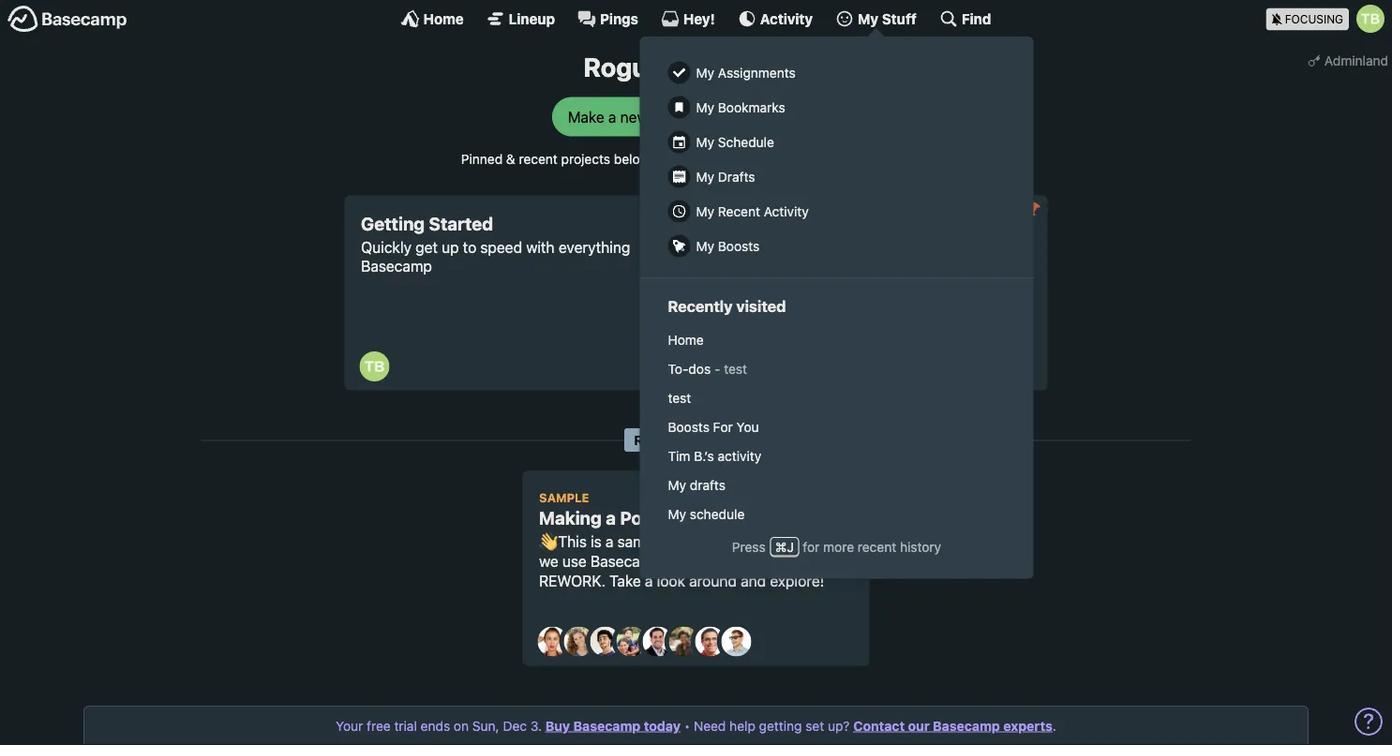 Task type: describe. For each thing, give the bounding box(es) containing it.
basecamp right buy
[[573, 718, 641, 734]]

pinned & recent projects below · view all in a list · press
[[461, 151, 797, 167]]

basecamp inside sample making a podcast 👋 this is a sample project to showcase how we use basecamp to make a podcast called rework. take a look around and explore!
[[591, 552, 662, 570]]

0 vertical spatial test
[[724, 361, 747, 377]]

bookmarks
[[718, 99, 785, 115]]

my drafts
[[696, 169, 755, 184]]

around
[[689, 572, 737, 590]]

my recent activity
[[696, 203, 809, 219]]

0 horizontal spatial home
[[423, 10, 464, 27]]

buy basecamp today link
[[545, 718, 681, 734]]

j
[[787, 539, 794, 554]]

1 vertical spatial recently visited
[[634, 432, 758, 448]]

my drafts link
[[659, 159, 1015, 194]]

projects
[[561, 151, 610, 167]]

rogue enterprises
[[584, 52, 808, 82]]

1 vertical spatial visited
[[706, 432, 758, 448]]

pings
[[600, 10, 638, 27]]

2 tim burton image from the left
[[716, 352, 746, 382]]

&
[[506, 151, 515, 167]]

more
[[823, 539, 854, 554]]

called
[[795, 552, 835, 570]]

activity inside my stuff element
[[764, 203, 809, 219]]

help
[[730, 718, 756, 734]]

pings button
[[578, 9, 638, 28]]

your assignments
[[879, 716, 1018, 731]]

buy
[[545, 718, 570, 734]]

activity
[[718, 448, 762, 464]]

with
[[526, 238, 555, 256]]

schedule for your schedule
[[428, 716, 500, 731]]

my for my drafts
[[668, 477, 686, 493]]

pinned
[[461, 151, 503, 167]]

recently visited pages element
[[659, 325, 1015, 529]]

my for my recent activity
[[696, 203, 714, 219]]

my schedule
[[668, 506, 745, 522]]

rework.
[[539, 572, 606, 590]]

hey! button
[[661, 9, 715, 28]]

for
[[803, 539, 820, 554]]

my bookmarks link
[[659, 90, 1015, 125]]

my boosts
[[696, 238, 760, 254]]

my bookmarks
[[696, 99, 785, 115]]

ends
[[421, 718, 450, 734]]

cheryl walters image
[[564, 627, 594, 657]]

my for my drafts
[[696, 169, 714, 184]]

1 tim burton image from the left
[[360, 352, 390, 382]]

victor cooper image
[[721, 627, 751, 657]]

history
[[900, 539, 941, 554]]

josh fiske image
[[643, 627, 673, 657]]

lineup link
[[486, 9, 555, 28]]

make
[[683, 552, 720, 570]]

podcast
[[620, 508, 690, 529]]

project inside sample making a podcast 👋 this is a sample project to showcase how we use basecamp to make a podcast called rework. take a look around and explore!
[[670, 533, 718, 551]]

activity link
[[738, 9, 813, 28]]

started
[[429, 213, 493, 234]]

invite people
[[738, 108, 824, 126]]

today
[[644, 718, 681, 734]]

quickly
[[361, 238, 411, 256]]

a right making
[[606, 508, 616, 529]]

my recent activity link
[[659, 194, 1015, 229]]

invite people link
[[722, 97, 840, 136]]

getting started quickly get up to speed with everything basecamp
[[361, 213, 630, 275]]

1 vertical spatial to
[[722, 533, 736, 551]]

look
[[657, 572, 685, 590]]

-
[[714, 361, 720, 377]]

make a new project
[[568, 108, 700, 126]]

in
[[710, 151, 721, 167]]

press inside main element
[[732, 539, 766, 554]]

schedule for my schedule
[[718, 134, 774, 150]]

sun,
[[472, 718, 499, 734]]

my for my schedule
[[696, 134, 714, 150]]

your for your schedule
[[388, 716, 425, 731]]

boosts for you
[[668, 419, 759, 435]]

to inside getting started quickly get up to speed with everything basecamp
[[463, 238, 476, 256]]

recent inside main element
[[858, 539, 896, 554]]

how
[[811, 533, 839, 551]]

.
[[1053, 718, 1056, 734]]

people
[[778, 108, 824, 126]]

my drafts link
[[659, 471, 1015, 500]]

hey!
[[683, 10, 715, 27]]

a inside make a new project link
[[608, 108, 616, 126]]

a up around at the bottom of page
[[724, 552, 732, 570]]

up?
[[828, 718, 850, 734]]

up
[[442, 238, 459, 256]]

basecamp inside getting started quickly get up to speed with everything basecamp
[[361, 258, 432, 275]]

my for my boosts
[[696, 238, 714, 254]]

boosts for you link
[[659, 413, 1015, 442]]

my stuff button
[[835, 9, 917, 28]]

make
[[568, 108, 604, 126]]

set
[[806, 718, 824, 734]]

get
[[415, 238, 438, 256]]

my for my bookmarks
[[696, 99, 714, 115]]

contact our basecamp experts link
[[853, 718, 1053, 734]]

drafts
[[690, 477, 726, 493]]

speed
[[480, 238, 522, 256]]

lineup
[[509, 10, 555, 27]]

home inside recently visited pages element
[[668, 332, 704, 347]]

take
[[610, 572, 641, 590]]

your schedule
[[388, 716, 500, 731]]

visited inside main element
[[736, 297, 786, 316]]

0 vertical spatial activity
[[760, 10, 813, 27]]

0 horizontal spatial test
[[668, 390, 691, 406]]



Task type: vqa. For each thing, say whether or not it's contained in the screenshot.
the to
yes



Task type: locate. For each thing, give the bounding box(es) containing it.
schedule left dec
[[428, 716, 500, 731]]

recently up "dos"
[[668, 297, 733, 316]]

basecamp down quickly
[[361, 258, 432, 275]]

1 vertical spatial assignments
[[920, 716, 1018, 731]]

1 horizontal spatial recent
[[858, 539, 896, 554]]

nicole katz image
[[669, 627, 699, 657]]

0 vertical spatial home link
[[401, 9, 464, 28]]

my for my assignments
[[696, 65, 714, 80]]

0 horizontal spatial ·
[[653, 151, 657, 167]]

recently
[[668, 297, 733, 316], [634, 432, 703, 448]]

0 horizontal spatial boosts
[[668, 419, 710, 435]]

visited down my boosts in the top of the page
[[736, 297, 786, 316]]

press
[[764, 151, 797, 167], [732, 539, 766, 554]]

on
[[454, 718, 469, 734]]

new
[[620, 108, 648, 126]]

a left new
[[608, 108, 616, 126]]

⌘
[[775, 539, 787, 554]]

activity right recent
[[764, 203, 809, 219]]

assignments up bookmarks
[[718, 65, 796, 80]]

assignments left .
[[920, 716, 1018, 731]]

recent right more
[[858, 539, 896, 554]]

my left recent
[[696, 203, 714, 219]]

0 vertical spatial press
[[764, 151, 797, 167]]

enterprises
[[668, 52, 808, 82]]

my for my schedule
[[668, 506, 686, 522]]

my inside popup button
[[858, 10, 879, 27]]

tim b.'s activity
[[668, 448, 762, 464]]

boosts down recent
[[718, 238, 760, 254]]

· left view
[[653, 151, 657, 167]]

view all in a list link
[[661, 151, 753, 167]]

to up look
[[666, 552, 679, 570]]

recent right &
[[519, 151, 558, 167]]

find button
[[939, 9, 991, 28]]

my down my recent activity
[[696, 238, 714, 254]]

recently inside main element
[[668, 297, 733, 316]]

a right is on the bottom left of page
[[606, 533, 614, 551]]

view
[[661, 151, 690, 167]]

jennifer young image
[[616, 627, 646, 657]]

2 horizontal spatial to
[[722, 533, 736, 551]]

2 · from the left
[[756, 151, 760, 167]]

your left free
[[336, 718, 363, 734]]

my up my bookmarks
[[696, 65, 714, 80]]

schedule up list
[[718, 134, 774, 150]]

0 horizontal spatial schedule
[[428, 716, 500, 731]]

1 horizontal spatial to
[[666, 552, 679, 570]]

1 horizontal spatial assignments
[[920, 716, 1018, 731]]

schedule inside my stuff element
[[718, 134, 774, 150]]

recent
[[718, 203, 760, 219]]

0 horizontal spatial to
[[463, 238, 476, 256]]

0 horizontal spatial home link
[[401, 9, 464, 28]]

a
[[608, 108, 616, 126], [725, 151, 732, 167], [606, 508, 616, 529], [606, 533, 614, 551], [724, 552, 732, 570], [645, 572, 653, 590]]

use
[[562, 552, 587, 570]]

podcast
[[735, 552, 791, 570]]

assignments for your assignments
[[920, 716, 1018, 731]]

1 vertical spatial recent
[[858, 539, 896, 554]]

test link
[[659, 384, 1015, 413]]

to right up
[[463, 238, 476, 256]]

getting
[[361, 213, 425, 234]]

test
[[724, 361, 747, 377], [668, 390, 691, 406]]

you
[[737, 419, 759, 435]]

focusing
[[1285, 13, 1343, 26]]

dos
[[689, 361, 711, 377]]

adminland link
[[1304, 47, 1392, 74]]

test right -
[[724, 361, 747, 377]]

0 vertical spatial recently visited
[[668, 297, 786, 316]]

my down my drafts at the bottom of the page
[[668, 506, 686, 522]]

my
[[858, 10, 879, 27], [696, 65, 714, 80], [696, 99, 714, 115], [696, 134, 714, 150], [696, 169, 714, 184], [696, 203, 714, 219], [696, 238, 714, 254], [668, 477, 686, 493], [668, 506, 686, 522]]

test down to-
[[668, 390, 691, 406]]

activity up my assignments
[[760, 10, 813, 27]]

home left lineup link
[[423, 10, 464, 27]]

home link left lineup link
[[401, 9, 464, 28]]

None submit
[[1018, 196, 1048, 225]]

home link for tim b.'s activity link
[[659, 325, 1015, 354]]

boosts inside my stuff element
[[718, 238, 760, 254]]

0 horizontal spatial your
[[336, 718, 363, 734]]

0 vertical spatial schedule
[[718, 134, 774, 150]]

1 vertical spatial recently
[[634, 432, 703, 448]]

for
[[713, 419, 733, 435]]

steve marsh image
[[695, 627, 725, 657]]

tim b.'s activity link
[[659, 442, 1015, 471]]

0 vertical spatial assignments
[[718, 65, 796, 80]]

your left on
[[388, 716, 425, 731]]

home
[[423, 10, 464, 27], [668, 332, 704, 347]]

basecamp right "our"
[[933, 718, 1000, 734]]

1 horizontal spatial home link
[[659, 325, 1015, 354]]

getting
[[759, 718, 802, 734]]

schedule
[[718, 134, 774, 150], [428, 716, 500, 731]]

recently visited down my boosts in the top of the page
[[668, 297, 786, 316]]

drafts
[[718, 169, 755, 184]]

free
[[367, 718, 391, 734]]

recent
[[519, 151, 558, 167], [858, 539, 896, 554]]

my stuff element
[[659, 55, 1015, 263]]

we
[[539, 552, 558, 570]]

my down view all in a list link at the top
[[696, 169, 714, 184]]

1 vertical spatial home link
[[659, 325, 1015, 354]]

my boosts link
[[659, 229, 1015, 263]]

1 horizontal spatial tim burton image
[[716, 352, 746, 382]]

1 horizontal spatial boosts
[[718, 238, 760, 254]]

adminland
[[1325, 52, 1388, 68]]

0 vertical spatial home
[[423, 10, 464, 27]]

contact
[[853, 718, 905, 734]]

your right 'up?'
[[879, 716, 917, 731]]

sample
[[539, 491, 589, 505]]

0 horizontal spatial tim burton image
[[360, 352, 390, 382]]

my down "tim"
[[668, 477, 686, 493]]

press left ⌘
[[732, 539, 766, 554]]

make a new project link
[[552, 97, 716, 136]]

rogue
[[584, 52, 662, 82]]

2 horizontal spatial your
[[879, 716, 917, 731]]

stuff
[[882, 10, 917, 27]]

sample
[[618, 533, 666, 551]]

a right in
[[725, 151, 732, 167]]

schedule
[[690, 506, 745, 522]]

below
[[614, 151, 650, 167]]

trial
[[394, 718, 417, 734]]

my left stuff
[[858, 10, 879, 27]]

main element
[[0, 0, 1392, 579]]

tim
[[668, 448, 690, 464]]

everything
[[559, 238, 630, 256]]

basecamp up take
[[591, 552, 662, 570]]

showcase
[[740, 533, 807, 551]]

jared davis image
[[590, 627, 620, 657]]

sample making a podcast 👋 this is a sample project to showcase how we use basecamp to make a podcast called rework. take a look around and explore!
[[539, 491, 839, 590]]

2 vertical spatial to
[[666, 552, 679, 570]]

3.
[[530, 718, 542, 734]]

my assignments link
[[659, 55, 1015, 90]]

tim burton image
[[360, 352, 390, 382], [716, 352, 746, 382]]

0 horizontal spatial assignments
[[718, 65, 796, 80]]

switch accounts image
[[7, 5, 127, 34]]

need
[[694, 718, 726, 734]]

boosts
[[718, 238, 760, 254], [668, 419, 710, 435]]

0 horizontal spatial recent
[[519, 151, 558, 167]]

tim burton image
[[1357, 5, 1385, 33]]

my up view all in a list link at the top
[[696, 134, 714, 150]]

experts
[[1003, 718, 1053, 734]]

dec
[[503, 718, 527, 734]]

home up to-
[[668, 332, 704, 347]]

1 vertical spatial home
[[668, 332, 704, 347]]

recently visited up b.'s
[[634, 432, 758, 448]]

1 vertical spatial press
[[732, 539, 766, 554]]

project up make
[[670, 533, 718, 551]]

basecamp
[[361, 258, 432, 275], [591, 552, 662, 570], [573, 718, 641, 734], [933, 718, 1000, 734]]

1 horizontal spatial test
[[724, 361, 747, 377]]

press right list
[[764, 151, 797, 167]]

0 vertical spatial boosts
[[718, 238, 760, 254]]

b.'s
[[694, 448, 714, 464]]

0 vertical spatial project
[[652, 108, 700, 126]]

1 horizontal spatial ·
[[756, 151, 760, 167]]

1 vertical spatial boosts
[[668, 419, 710, 435]]

assignments for my assignments
[[718, 65, 796, 80]]

project inside make a new project link
[[652, 108, 700, 126]]

to-dos - test
[[668, 361, 747, 377]]

activity
[[760, 10, 813, 27], [764, 203, 809, 219]]

my down rogue enterprises on the top of page
[[696, 99, 714, 115]]

1 vertical spatial test
[[668, 390, 691, 406]]

visited up 'activity'
[[706, 432, 758, 448]]

is
[[591, 533, 602, 551]]

project right new
[[652, 108, 700, 126]]

1 vertical spatial schedule
[[428, 716, 500, 731]]

recently up "tim"
[[634, 432, 703, 448]]

my schedule
[[696, 134, 774, 150]]

to down the schedule
[[722, 533, 736, 551]]

my assignments
[[696, 65, 796, 80]]

invite
[[738, 108, 774, 126]]

· right list
[[756, 151, 760, 167]]

0 vertical spatial visited
[[736, 297, 786, 316]]

👋
[[539, 533, 554, 551]]

all
[[693, 151, 707, 167]]

boosts inside "link"
[[668, 419, 710, 435]]

home link up test link at the bottom of page
[[659, 325, 1015, 354]]

and
[[741, 572, 766, 590]]

home link for the activity link
[[401, 9, 464, 28]]

1 horizontal spatial your
[[388, 716, 425, 731]]

to
[[463, 238, 476, 256], [722, 533, 736, 551], [666, 552, 679, 570]]

0 vertical spatial recent
[[519, 151, 558, 167]]

boosts up "tim"
[[668, 419, 710, 435]]

annie bryan image
[[538, 627, 568, 657]]

1 vertical spatial project
[[670, 533, 718, 551]]

1 horizontal spatial home
[[668, 332, 704, 347]]

this
[[558, 533, 587, 551]]

to-
[[668, 361, 689, 377]]

1 vertical spatial activity
[[764, 203, 809, 219]]

1 horizontal spatial schedule
[[718, 134, 774, 150]]

my for my stuff
[[858, 10, 879, 27]]

0 vertical spatial recently
[[668, 297, 733, 316]]

0 vertical spatial to
[[463, 238, 476, 256]]

making
[[539, 508, 602, 529]]

recently visited inside main element
[[668, 297, 786, 316]]

1 · from the left
[[653, 151, 657, 167]]

assignments inside my assignments link
[[718, 65, 796, 80]]

a left look
[[645, 572, 653, 590]]

your for your assignments
[[879, 716, 917, 731]]

⌘ j for more recent history
[[775, 539, 941, 554]]

find
[[962, 10, 991, 27]]



